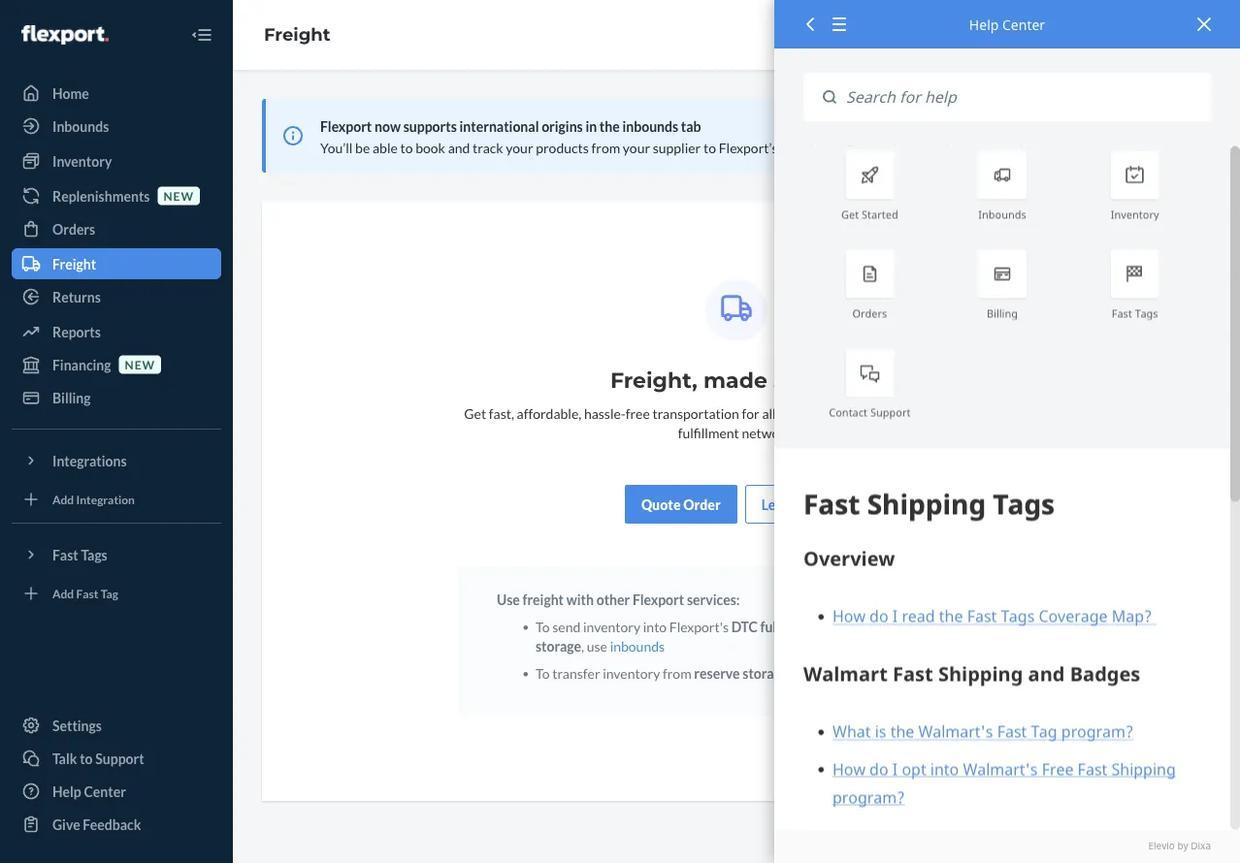 Task type: vqa. For each thing, say whether or not it's contained in the screenshot.
'USA' corresponding to 1028 Main Street, Buffalo, NY, USA
no



Task type: describe. For each thing, give the bounding box(es) containing it.
of
[[1012, 139, 1024, 156]]

free
[[626, 405, 650, 422]]

integrations
[[52, 453, 127, 469]]

by
[[1178, 840, 1189, 853]]

replenishments
[[52, 188, 150, 204]]

services:
[[687, 592, 740, 608]]

send
[[552, 619, 581, 635]]

0 horizontal spatial freight
[[523, 592, 564, 608]]

book
[[1127, 128, 1159, 144]]

to inside button
[[80, 751, 93, 767]]

add integration link
[[12, 484, 221, 515]]

give feedback
[[52, 817, 141, 833]]

give feedback button
[[12, 809, 221, 840]]

contact support
[[829, 405, 911, 420]]

inventory for transfer
[[603, 665, 660, 682]]

tag
[[101, 587, 118, 601]]

fast inside dropdown button
[[52, 547, 78, 563]]

dixa
[[1191, 840, 1211, 853]]

fulfillment
[[781, 139, 844, 156]]

international
[[460, 118, 539, 134]]

1 vertical spatial help
[[52, 784, 81, 800]]

elevio by dixa
[[1149, 840, 1211, 853]]

order
[[683, 496, 721, 513]]

to send inventory into flexport's dtc fulfillment network and
[[536, 619, 905, 635]]

inventory for send
[[583, 619, 641, 635]]

flexport inside flexport now supports international origins in the inbounds tab you'll be able to book and track your products from your supplier to flexport's fulfillment network or any destination of your choosing.
[[320, 118, 372, 134]]

add integration
[[52, 492, 135, 507]]

all
[[762, 405, 776, 422]]

book
[[416, 139, 445, 156]]

0 horizontal spatial inbounds
[[52, 118, 109, 134]]

flexport's
[[670, 619, 729, 635]]

transfer
[[552, 665, 600, 682]]

0 vertical spatial tags
[[1135, 306, 1158, 320]]

0 vertical spatial center
[[1003, 15, 1045, 33]]

now for flexport
[[375, 118, 401, 134]]

new for replenishments
[[163, 189, 194, 203]]

1 vertical spatial freight link
[[12, 248, 221, 280]]

1 horizontal spatial to
[[400, 139, 413, 156]]

home
[[52, 85, 89, 101]]

1 horizontal spatial billing
[[987, 306, 1018, 320]]

track
[[473, 139, 503, 156]]

inbounds inside flexport now supports international origins in the inbounds tab you'll be able to book and track your products from your supplier to flexport's fulfillment network or any destination of your choosing.
[[623, 118, 679, 134]]

your left supplier
[[623, 139, 650, 156]]

more
[[799, 496, 832, 513]]

add for add fast tag
[[52, 587, 74, 601]]

tags inside dropdown button
[[81, 547, 107, 563]]

get for get started
[[841, 207, 859, 221]]

talk
[[52, 751, 77, 767]]

1 vertical spatial inbounds
[[978, 207, 1027, 221]]

to for to send inventory into flexport's dtc fulfillment network and
[[536, 619, 550, 635]]

flexport now supports international origins in the inbounds tab you'll be able to book and track your products from your supplier to flexport's fulfillment network or any destination of your choosing.
[[320, 118, 1113, 156]]

products
[[536, 139, 589, 156]]

support inside button
[[95, 751, 144, 767]]

add fast tag
[[52, 587, 118, 601]]

0 vertical spatial fast
[[1112, 306, 1132, 320]]

affordable,
[[517, 405, 582, 422]]

use freight with other flexport services:
[[497, 592, 740, 608]]

use
[[497, 592, 520, 608]]

and inside flexport now supports international origins in the inbounds tab you'll be able to book and track your products from your supplier to flexport's fulfillment network or any destination of your choosing.
[[448, 139, 470, 156]]

elevio
[[1149, 840, 1175, 853]]

any
[[918, 139, 940, 156]]

feedback
[[83, 817, 141, 833]]

1 vertical spatial fulfillment
[[760, 619, 824, 635]]

2 vertical spatial fast
[[76, 587, 98, 601]]

outside
[[889, 405, 934, 422]]

supports
[[403, 118, 457, 134]]

financing
[[52, 357, 111, 373]]

add for add integration
[[52, 492, 74, 507]]

learn more button
[[762, 495, 832, 514]]

be
[[355, 139, 370, 156]]

freight,
[[610, 367, 698, 394]]

network
[[826, 619, 878, 635]]

your right of
[[1027, 139, 1054, 156]]

get for get fast, affordable, hassle-free transportation for all your freight needs outside the flexport fulfillment network.
[[464, 405, 486, 422]]

talk to support button
[[12, 743, 221, 774]]

needs
[[852, 405, 887, 422]]

freight inside "freight" link
[[52, 256, 96, 272]]

inventory link
[[12, 146, 221, 177]]

integrations button
[[12, 445, 221, 477]]

with
[[567, 592, 594, 608]]

destination
[[942, 139, 1009, 156]]

orders link
[[12, 214, 221, 245]]

started
[[862, 207, 898, 221]]

you'll
[[320, 139, 353, 156]]

1 horizontal spatial ,
[[788, 665, 791, 682]]

returns
[[52, 289, 101, 305]]

these instructions button
[[834, 664, 940, 683]]

flexport's
[[719, 139, 778, 156]]

flexport logo image
[[21, 25, 109, 45]]

into
[[643, 619, 667, 635]]

1 horizontal spatial freight
[[264, 24, 331, 45]]

able
[[373, 139, 398, 156]]

, use inbounds
[[581, 638, 665, 655]]

0 vertical spatial help
[[969, 15, 999, 33]]



Task type: locate. For each thing, give the bounding box(es) containing it.
1 horizontal spatial get
[[841, 207, 859, 221]]

0 vertical spatial flexport
[[320, 118, 372, 134]]

for
[[742, 405, 760, 422]]

freight link right close navigation image
[[264, 24, 331, 45]]

, left follow
[[788, 665, 791, 682]]

1 horizontal spatial fast tags
[[1112, 306, 1158, 320]]

add inside add fast tag link
[[52, 587, 74, 601]]

0 vertical spatial and
[[448, 139, 470, 156]]

quote order button
[[625, 485, 737, 524]]

freight, made simpler.
[[610, 367, 863, 394]]

the right in on the left
[[600, 118, 620, 134]]

1 horizontal spatial new
[[163, 189, 194, 203]]

0 vertical spatial ,
[[581, 638, 584, 655]]

reserve inside reserve storage
[[905, 619, 951, 635]]

to transfer inventory from reserve storage , follow these instructions
[[536, 665, 940, 682]]

1 horizontal spatial tags
[[1135, 306, 1158, 320]]

to right talk
[[80, 751, 93, 767]]

help up search search field
[[969, 15, 999, 33]]

1 vertical spatial storage
[[743, 665, 788, 682]]

get left fast,
[[464, 405, 486, 422]]

or
[[903, 139, 916, 156]]

made
[[704, 367, 767, 394]]

2 horizontal spatial to
[[704, 139, 716, 156]]

add left tag
[[52, 587, 74, 601]]

0 vertical spatial add
[[52, 492, 74, 507]]

freight right close navigation image
[[264, 24, 331, 45]]

1 vertical spatial to
[[536, 665, 550, 682]]

simpler.
[[773, 367, 863, 394]]

your inside get fast, affordable, hassle-free transportation for all your freight needs outside the flexport fulfillment network.
[[779, 405, 806, 422]]

1 vertical spatial fast
[[52, 547, 78, 563]]

help center up search search field
[[969, 15, 1045, 33]]

0 horizontal spatial freight link
[[12, 248, 221, 280]]

inbounds down 'into'
[[610, 638, 665, 655]]

0 horizontal spatial inventory
[[52, 153, 112, 169]]

0 vertical spatial reserve
[[905, 619, 951, 635]]

center up search search field
[[1003, 15, 1045, 33]]

0 horizontal spatial from
[[592, 139, 620, 156]]

0 horizontal spatial flexport
[[320, 118, 372, 134]]

integration
[[76, 492, 135, 507]]

1 horizontal spatial fulfillment
[[760, 619, 824, 635]]

now up the able
[[375, 118, 401, 134]]

1 vertical spatial get
[[464, 405, 486, 422]]

reserve
[[905, 619, 951, 635], [694, 665, 740, 682]]

1 vertical spatial inventory
[[603, 665, 660, 682]]

1 vertical spatial center
[[84, 784, 126, 800]]

0 horizontal spatial reserve
[[694, 665, 740, 682]]

help center up 'give feedback'
[[52, 784, 126, 800]]

0 horizontal spatial now
[[375, 118, 401, 134]]

0 vertical spatial inbounds
[[52, 118, 109, 134]]

and right book
[[448, 139, 470, 156]]

1 horizontal spatial the
[[936, 405, 956, 422]]

1 horizontal spatial inventory
[[1111, 207, 1159, 221]]

the inside get fast, affordable, hassle-free transportation for all your freight needs outside the flexport fulfillment network.
[[936, 405, 956, 422]]

1 horizontal spatial center
[[1003, 15, 1045, 33]]

center down talk to support on the bottom of the page
[[84, 784, 126, 800]]

1 horizontal spatial and
[[881, 619, 903, 635]]

new
[[163, 189, 194, 203], [125, 358, 155, 372]]

flexport up 'into'
[[633, 592, 684, 608]]

1 vertical spatial fast tags
[[52, 547, 107, 563]]

0 horizontal spatial support
[[95, 751, 144, 767]]

flexport
[[320, 118, 372, 134], [959, 405, 1009, 422], [633, 592, 684, 608]]

0 vertical spatial freight link
[[264, 24, 331, 45]]

now right book
[[1162, 128, 1188, 144]]

, left the use
[[581, 638, 584, 655]]

in
[[586, 118, 597, 134]]

freight link
[[264, 24, 331, 45], [12, 248, 221, 280]]

inbounds
[[623, 118, 679, 134], [610, 638, 665, 655]]

1 vertical spatial add
[[52, 587, 74, 601]]

to for to transfer inventory from reserve storage , follow these instructions
[[536, 665, 550, 682]]

add
[[52, 492, 74, 507], [52, 587, 74, 601]]

these
[[834, 665, 866, 682]]

0 vertical spatial storage
[[536, 638, 581, 655]]

add left 'integration'
[[52, 492, 74, 507]]

settings
[[52, 718, 102, 734]]

from inside flexport now supports international origins in the inbounds tab you'll be able to book and track your products from your supplier to flexport's fulfillment network or any destination of your choosing.
[[592, 139, 620, 156]]

learn more link
[[745, 485, 848, 524]]

from down in on the left
[[592, 139, 620, 156]]

inventory down inbounds button
[[603, 665, 660, 682]]

1 vertical spatial ,
[[788, 665, 791, 682]]

1 vertical spatial new
[[125, 358, 155, 372]]

0 vertical spatial support
[[870, 405, 911, 420]]

support right contact on the top right
[[870, 405, 911, 420]]

1 horizontal spatial storage
[[743, 665, 788, 682]]

1 vertical spatial from
[[663, 665, 692, 682]]

and right network
[[881, 619, 903, 635]]

hassle-
[[584, 405, 626, 422]]

help up give
[[52, 784, 81, 800]]

0 horizontal spatial orders
[[52, 221, 95, 237]]

elevio by dixa link
[[804, 840, 1211, 854]]

new for financing
[[125, 358, 155, 372]]

0 horizontal spatial the
[[600, 118, 620, 134]]

,
[[581, 638, 584, 655], [788, 665, 791, 682]]

2 to from the top
[[536, 665, 550, 682]]

flexport up "you'll"
[[320, 118, 372, 134]]

1 horizontal spatial support
[[870, 405, 911, 420]]

follow
[[794, 665, 831, 682]]

inbounds down home
[[52, 118, 109, 134]]

2 add from the top
[[52, 587, 74, 601]]

freight up returns
[[52, 256, 96, 272]]

talk to support
[[52, 751, 144, 767]]

network.
[[742, 425, 795, 441]]

get inside get fast, affordable, hassle-free transportation for all your freight needs outside the flexport fulfillment network.
[[464, 405, 486, 422]]

fulfillment down transportation
[[678, 425, 739, 441]]

1 to from the top
[[536, 619, 550, 635]]

your right all
[[779, 405, 806, 422]]

1 vertical spatial freight
[[523, 592, 564, 608]]

to left transfer
[[536, 665, 550, 682]]

1 vertical spatial inventory
[[1111, 207, 1159, 221]]

tags
[[1135, 306, 1158, 320], [81, 547, 107, 563]]

1 add from the top
[[52, 492, 74, 507]]

1 horizontal spatial inbounds
[[978, 207, 1027, 221]]

1 horizontal spatial help
[[969, 15, 999, 33]]

instructions
[[869, 665, 940, 682]]

2 horizontal spatial flexport
[[959, 405, 1009, 422]]

storage down reserve storage
[[743, 665, 788, 682]]

add inside add integration link
[[52, 492, 74, 507]]

0 vertical spatial fast tags
[[1112, 306, 1158, 320]]

1 vertical spatial help center
[[52, 784, 126, 800]]

0 vertical spatial help center
[[969, 15, 1045, 33]]

0 horizontal spatial fulfillment
[[678, 425, 739, 441]]

inbounds down of
[[978, 207, 1027, 221]]

to
[[400, 139, 413, 156], [704, 139, 716, 156], [80, 751, 93, 767]]

network
[[847, 139, 900, 156]]

help center
[[969, 15, 1045, 33], [52, 784, 126, 800]]

inventory up replenishments
[[52, 153, 112, 169]]

inbounds button
[[610, 637, 665, 656]]

fulfillment right dtc
[[760, 619, 824, 635]]

freight down simpler.
[[809, 405, 849, 422]]

book now
[[1127, 128, 1188, 144]]

0 horizontal spatial new
[[125, 358, 155, 372]]

storage down send
[[536, 638, 581, 655]]

reports link
[[12, 316, 221, 347]]

now
[[375, 118, 401, 134], [1162, 128, 1188, 144]]

billing
[[987, 306, 1018, 320], [52, 390, 91, 406]]

1 horizontal spatial freight link
[[264, 24, 331, 45]]

add fast tag link
[[12, 578, 221, 609]]

transportation
[[653, 405, 739, 422]]

0 horizontal spatial storage
[[536, 638, 581, 655]]

learn
[[762, 496, 796, 513]]

contact
[[829, 405, 868, 420]]

1 vertical spatial support
[[95, 751, 144, 767]]

inventory up , use inbounds
[[583, 619, 641, 635]]

freight
[[809, 405, 849, 422], [523, 592, 564, 608]]

0 horizontal spatial get
[[464, 405, 486, 422]]

0 horizontal spatial freight
[[52, 256, 96, 272]]

help center link
[[12, 776, 221, 807]]

0 vertical spatial inventory
[[52, 153, 112, 169]]

origins
[[542, 118, 583, 134]]

new up orders link
[[163, 189, 194, 203]]

inbounds
[[52, 118, 109, 134], [978, 207, 1027, 221]]

now inside book now button
[[1162, 128, 1188, 144]]

billing link
[[12, 382, 221, 413]]

0 horizontal spatial ,
[[581, 638, 584, 655]]

reserve storage
[[536, 619, 951, 655]]

storage inside reserve storage
[[536, 638, 581, 655]]

0 vertical spatial get
[[841, 207, 859, 221]]

1 horizontal spatial orders
[[853, 306, 887, 320]]

reserve down reserve storage
[[694, 665, 740, 682]]

1 horizontal spatial now
[[1162, 128, 1188, 144]]

close navigation image
[[190, 23, 214, 47]]

your down international at the top left
[[506, 139, 533, 156]]

support down settings link
[[95, 751, 144, 767]]

the
[[600, 118, 620, 134], [936, 405, 956, 422]]

home link
[[12, 78, 221, 109]]

fulfillment inside get fast, affordable, hassle-free transportation for all your freight needs outside the flexport fulfillment network.
[[678, 425, 739, 441]]

learn more
[[762, 496, 832, 513]]

0 horizontal spatial center
[[84, 784, 126, 800]]

from
[[592, 139, 620, 156], [663, 665, 692, 682]]

to left send
[[536, 619, 550, 635]]

inventory down book
[[1111, 207, 1159, 221]]

orders down replenishments
[[52, 221, 95, 237]]

0 vertical spatial freight
[[264, 24, 331, 45]]

fast tags inside fast tags dropdown button
[[52, 547, 107, 563]]

center
[[1003, 15, 1045, 33], [84, 784, 126, 800]]

Search search field
[[837, 73, 1211, 122]]

from down inbounds button
[[663, 665, 692, 682]]

0 horizontal spatial tags
[[81, 547, 107, 563]]

0 vertical spatial inventory
[[583, 619, 641, 635]]

1 vertical spatial flexport
[[959, 405, 1009, 422]]

fast,
[[489, 405, 514, 422]]

freight link up the "returns" link
[[12, 248, 221, 280]]

to right the able
[[400, 139, 413, 156]]

to right supplier
[[704, 139, 716, 156]]

the right outside
[[936, 405, 956, 422]]

reserve up instructions
[[905, 619, 951, 635]]

choosing.
[[1057, 139, 1113, 156]]

inbounds link
[[12, 111, 221, 142]]

get left started
[[841, 207, 859, 221]]

returns link
[[12, 281, 221, 313]]

supplier
[[653, 139, 701, 156]]

now inside flexport now supports international origins in the inbounds tab you'll be able to book and track your products from your supplier to flexport's fulfillment network or any destination of your choosing.
[[375, 118, 401, 134]]

0 vertical spatial orders
[[52, 221, 95, 237]]

dtc
[[731, 619, 758, 635]]

storage
[[536, 638, 581, 655], [743, 665, 788, 682]]

1 horizontal spatial reserve
[[905, 619, 951, 635]]

freight inside get fast, affordable, hassle-free transportation for all your freight needs outside the flexport fulfillment network.
[[809, 405, 849, 422]]

use
[[587, 638, 607, 655]]

tab
[[681, 118, 701, 134]]

book now button
[[1127, 126, 1188, 146]]

get fast, affordable, hassle-free transportation for all your freight needs outside the flexport fulfillment network.
[[464, 405, 1009, 441]]

reports
[[52, 324, 101, 340]]

new down reports "link"
[[125, 358, 155, 372]]

0 horizontal spatial help center
[[52, 784, 126, 800]]

get started
[[841, 207, 898, 221]]

1 horizontal spatial flexport
[[633, 592, 684, 608]]

0 vertical spatial to
[[536, 619, 550, 635]]

fast tags button
[[12, 540, 221, 571]]

other
[[597, 592, 630, 608]]

quote
[[641, 496, 681, 513]]

flexport right outside
[[959, 405, 1009, 422]]

0 vertical spatial new
[[163, 189, 194, 203]]

1 vertical spatial inbounds
[[610, 638, 665, 655]]

1 horizontal spatial help center
[[969, 15, 1045, 33]]

settings link
[[12, 710, 221, 741]]

quote order
[[641, 496, 721, 513]]

1 horizontal spatial from
[[663, 665, 692, 682]]

0 vertical spatial from
[[592, 139, 620, 156]]

0 vertical spatial freight
[[809, 405, 849, 422]]

1 vertical spatial freight
[[52, 256, 96, 272]]

1 vertical spatial the
[[936, 405, 956, 422]]

orders up simpler.
[[853, 306, 887, 320]]

help
[[969, 15, 999, 33], [52, 784, 81, 800]]

0 vertical spatial the
[[600, 118, 620, 134]]

now for book
[[1162, 128, 1188, 144]]

1 vertical spatial and
[[881, 619, 903, 635]]

give
[[52, 817, 80, 833]]

0 vertical spatial inbounds
[[623, 118, 679, 134]]

flexport inside get fast, affordable, hassle-free transportation for all your freight needs outside the flexport fulfillment network.
[[959, 405, 1009, 422]]

1 vertical spatial reserve
[[694, 665, 740, 682]]

1 vertical spatial tags
[[81, 547, 107, 563]]

inbounds up supplier
[[623, 118, 679, 134]]

2 vertical spatial flexport
[[633, 592, 684, 608]]

the inside flexport now supports international origins in the inbounds tab you'll be able to book and track your products from your supplier to flexport's fulfillment network or any destination of your choosing.
[[600, 118, 620, 134]]

0 horizontal spatial billing
[[52, 390, 91, 406]]

freight right use at left
[[523, 592, 564, 608]]

1 vertical spatial orders
[[853, 306, 887, 320]]



